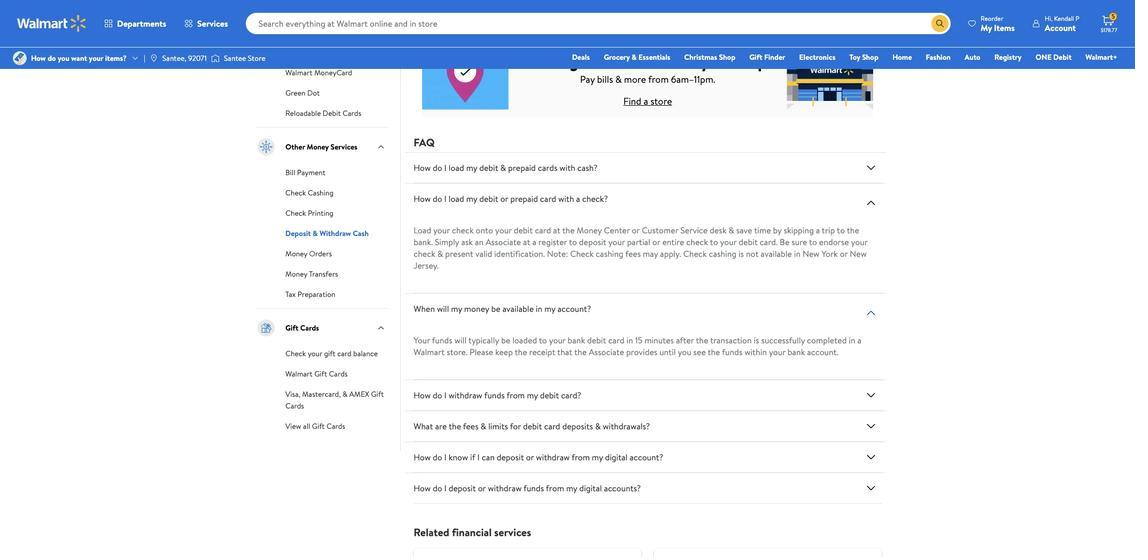 Task type: locate. For each thing, give the bounding box(es) containing it.
how down walmart image
[[31, 53, 46, 64]]

1 horizontal spatial fees
[[626, 248, 641, 260]]

funds up limits
[[485, 390, 505, 402]]

debit
[[480, 162, 499, 174], [480, 193, 499, 205], [514, 225, 533, 236], [739, 236, 758, 248], [587, 335, 607, 347], [540, 390, 559, 402], [523, 421, 542, 433]]

1 horizontal spatial one
[[1036, 52, 1052, 63]]

walmart inside your funds will typically be loaded to your bank debit card in 15 minutes after the transaction is successfully completed in a walmart store. please keep the receipt that the associate provides until you see the funds within your bank account.
[[414, 347, 445, 358]]

other money services
[[286, 142, 358, 152]]

in right be
[[794, 248, 801, 260]]

my down how do i know if i can deposit or withdraw from my digital account?
[[566, 483, 578, 495]]

list item
[[407, 0, 648, 25], [648, 0, 889, 25]]

15
[[635, 335, 643, 347]]

1 horizontal spatial be
[[501, 335, 511, 347]]

card right gift on the left bottom of the page
[[337, 349, 352, 359]]

debit up identification.
[[514, 225, 533, 236]]

1 shop from the left
[[719, 52, 736, 63]]

until
[[660, 347, 676, 358]]

the right trip
[[847, 225, 860, 236]]

do for how do i withdraw funds from my debit card?
[[433, 390, 442, 402]]

bank left account.
[[788, 347, 805, 358]]

associate inside load your check onto your debit card at the money center or customer service desk & save time by skipping a trip to the bank. simply ask an associate at a register to deposit your partial or entire check to your debit card. be sure to endorse your check & present valid identification. note: check cashing fees may apply. check cashing is not available in new york or new jersey.
[[486, 236, 521, 248]]

walmart image
[[17, 15, 87, 32]]

prepaid down how do i load my debit & prepaid cards with cash?
[[511, 193, 538, 205]]

present
[[445, 248, 474, 260]]

0 horizontal spatial deposit
[[449, 483, 476, 495]]

0 horizontal spatial associate
[[486, 236, 521, 248]]

0 vertical spatial deposit
[[579, 236, 607, 248]]

0 vertical spatial services
[[197, 18, 228, 29]]

1 horizontal spatial digital
[[605, 452, 628, 464]]

card.
[[760, 236, 778, 248]]

1 horizontal spatial cashing
[[709, 248, 737, 260]]

debit right for
[[523, 421, 542, 433]]

be inside your funds will typically be loaded to your bank debit card in 15 minutes after the transaction is successfully completed in a walmart store. please keep the receipt that the associate provides until you see the funds within your bank account.
[[501, 335, 511, 347]]

0 horizontal spatial services
[[197, 18, 228, 29]]

0 vertical spatial associate
[[486, 236, 521, 248]]

a right 'find'
[[644, 95, 649, 108]]

debit for reloadable debit cards
[[323, 108, 341, 119]]

is inside load your check onto your debit card at the money center or customer service desk & save time by skipping a trip to the bank. simply ask an associate at a register to deposit your partial or entire check to your debit card. be sure to endorse your check & present valid identification. note: check cashing fees may apply. check cashing is not available in new york or new jersey.
[[739, 248, 744, 260]]

register
[[539, 236, 567, 248]]

minutes
[[645, 335, 674, 347]]

how do you want your items?
[[31, 53, 127, 64]]

is left not
[[739, 248, 744, 260]]

do up simply
[[433, 193, 442, 205]]

what are the fees & limits for debit card deposits & withdrawals?
[[414, 421, 650, 433]]

visa,
[[286, 389, 301, 400]]

manage your finances while you shop. pay bills and more from six am to eleven pm. find a store. image
[[422, 47, 874, 110]]

2 load from the top
[[449, 193, 464, 205]]

walmart up card
[[326, 27, 353, 37]]

0 horizontal spatial will
[[437, 303, 449, 315]]

how up load
[[414, 193, 431, 205]]

1 horizontal spatial check
[[452, 225, 474, 236]]

i for how do i withdraw funds from my debit card?
[[444, 390, 447, 402]]

gift right gift cards icon at the bottom left of the page
[[286, 323, 299, 334]]

how for how do i withdraw funds from my debit card?
[[414, 390, 431, 402]]

0 horizontal spatial new
[[803, 248, 820, 260]]

with right cards
[[560, 162, 576, 174]]

0 horizontal spatial fees
[[463, 421, 479, 433]]

1 vertical spatial with
[[559, 193, 574, 205]]

be for typically
[[501, 335, 511, 347]]

receipt
[[529, 347, 556, 358]]

credit & debit image
[[256, 0, 277, 17]]

santee store
[[224, 53, 266, 64]]

0 horizontal spatial cashing
[[596, 248, 624, 260]]

do up are on the bottom of page
[[433, 390, 442, 402]]

capital one walmart rewards®
[[286, 27, 385, 37]]

with for card
[[559, 193, 574, 205]]

0 horizontal spatial is
[[739, 248, 744, 260]]

the right see
[[708, 347, 721, 358]]

bank.
[[414, 236, 433, 248]]

to right the sure
[[810, 236, 818, 248]]

do up related at the left of the page
[[433, 483, 442, 495]]

0 horizontal spatial shop
[[719, 52, 736, 63]]

0 horizontal spatial withdraw
[[449, 390, 483, 402]]

bank right receipt
[[568, 335, 585, 347]]

1 vertical spatial be
[[501, 335, 511, 347]]

0 vertical spatial with
[[560, 162, 576, 174]]

walmart up visa,
[[286, 369, 313, 380]]

1 horizontal spatial debit
[[323, 108, 341, 119]]

will right when
[[437, 303, 449, 315]]

2 list item from the left
[[648, 0, 889, 25]]

how up related at the left of the page
[[414, 483, 431, 495]]

withdraw
[[320, 228, 351, 239]]

digital up accounts?
[[605, 452, 628, 464]]

check your gift card balance
[[286, 349, 378, 359]]

one inside one debit link
[[1036, 52, 1052, 63]]

to right trip
[[837, 225, 845, 236]]

& left save
[[729, 225, 735, 236]]

preparation
[[298, 289, 336, 300]]

card inside check your gift card balance link
[[337, 349, 352, 359]]

associate left 15
[[589, 347, 624, 358]]

how do i withdraw funds from my debit card? image
[[865, 389, 878, 402]]

debit inside your funds will typically be loaded to your bank debit card in 15 minutes after the transaction is successfully completed in a walmart store. please keep the receipt that the associate provides until you see the funds within your bank account.
[[587, 335, 607, 347]]

1 vertical spatial prepaid
[[511, 193, 538, 205]]

may
[[643, 248, 658, 260]]

typically
[[469, 335, 499, 347]]

1 horizontal spatial shop
[[863, 52, 879, 63]]

visa, mastercard, & amex gift cards link
[[286, 388, 384, 412]]

one debit
[[1036, 52, 1072, 63]]

gift finder
[[750, 52, 786, 63]]

gift right "amex"
[[371, 389, 384, 400]]

at up note:
[[553, 225, 561, 236]]

an
[[475, 236, 484, 248]]

deposit right note:
[[579, 236, 607, 248]]

card?
[[561, 390, 582, 402]]

money
[[307, 142, 329, 152], [577, 225, 602, 236], [286, 249, 308, 259], [286, 269, 308, 280]]

1 vertical spatial associate
[[589, 347, 624, 358]]

1 vertical spatial account?
[[630, 452, 664, 464]]

how for how do i deposit or withdraw funds from my digital accounts?
[[414, 483, 431, 495]]

be left loaded
[[501, 335, 511, 347]]

1 vertical spatial digital
[[580, 483, 602, 495]]

0 horizontal spatial check
[[414, 248, 436, 260]]

0 vertical spatial digital
[[605, 452, 628, 464]]

1 horizontal spatial will
[[455, 335, 467, 347]]

from down how do i know if i can deposit or withdraw from my digital account?
[[546, 483, 564, 495]]

reloadable debit cards
[[286, 108, 361, 119]]

santee,
[[162, 53, 186, 64]]

1 horizontal spatial bank
[[788, 347, 805, 358]]

cards
[[343, 108, 361, 119], [300, 323, 319, 334], [329, 369, 348, 380], [286, 401, 304, 412], [327, 421, 345, 432]]

check up deposit
[[286, 208, 306, 219]]

check your gift card balance link
[[286, 348, 378, 359]]

debit up how do i load my debit or prepaid card with a check?
[[480, 162, 499, 174]]

& inside manage finances while you shop pay bills & more from 6am–11pm.
[[616, 73, 622, 86]]

0 horizontal spatial debit
[[303, 47, 322, 58]]

cashing down desk
[[709, 248, 737, 260]]

do for how do you want your items?
[[48, 53, 56, 64]]

list
[[407, 0, 889, 25]]

1 cashing from the left
[[596, 248, 624, 260]]

be for money
[[491, 303, 501, 315]]

0 vertical spatial will
[[437, 303, 449, 315]]

i for how do i load my debit or prepaid card with a check?
[[444, 193, 447, 205]]

1 vertical spatial services
[[331, 142, 358, 152]]

accounts?
[[604, 483, 641, 495]]

new right endorse
[[850, 248, 867, 260]]

1 horizontal spatial is
[[754, 335, 760, 347]]

how down what
[[414, 452, 431, 464]]

debit up onto
[[480, 193, 499, 205]]

walmart+
[[1086, 52, 1118, 63]]

your funds will typically be loaded to your bank debit card in 15 minutes after the transaction is successfully completed in a walmart store. please keep the receipt that the associate provides until you see the funds within your bank account.
[[414, 335, 862, 358]]

1 horizontal spatial at
[[553, 225, 561, 236]]

check for check printing
[[286, 208, 306, 219]]

0 vertical spatial be
[[491, 303, 501, 315]]

walmart+ link
[[1081, 51, 1123, 63]]

0 horizontal spatial at
[[523, 236, 531, 248]]

2 horizontal spatial deposit
[[579, 236, 607, 248]]

0 vertical spatial prepaid
[[508, 162, 536, 174]]

deposit
[[579, 236, 607, 248], [497, 452, 524, 464], [449, 483, 476, 495]]

0 horizontal spatial digital
[[580, 483, 602, 495]]

check cashing link
[[286, 187, 334, 198]]

money transfers link
[[286, 268, 338, 280]]

0 vertical spatial load
[[449, 162, 464, 174]]

gift inside visa, mastercard, & amex gift cards
[[371, 389, 384, 400]]

at left register
[[523, 236, 531, 248]]

payment
[[297, 167, 326, 178]]

check for check your gift card balance
[[286, 349, 306, 359]]

1 vertical spatial available
[[503, 303, 534, 315]]

reorder
[[981, 14, 1004, 23]]

how do i load my debit & prepaid cards with cash?
[[414, 162, 598, 174]]

you left shop
[[701, 49, 728, 73]]

2 horizontal spatial withdraw
[[536, 452, 570, 464]]

that
[[558, 347, 573, 358]]

prepaid
[[508, 162, 536, 174], [511, 193, 538, 205]]

one for one debit card
[[286, 47, 302, 58]]

 image
[[211, 53, 220, 64]]

from inside manage finances while you shop pay bills & more from 6am–11pm.
[[649, 73, 669, 86]]

0 vertical spatial available
[[761, 248, 792, 260]]

walmart
[[326, 27, 353, 37], [286, 67, 313, 78], [414, 347, 445, 358], [286, 369, 313, 380]]

0 vertical spatial is
[[739, 248, 744, 260]]

cards inside visa, mastercard, & amex gift cards
[[286, 401, 304, 412]]

customer
[[642, 225, 679, 236]]

debit left 'card?'
[[540, 390, 559, 402]]

1 horizontal spatial  image
[[150, 54, 158, 63]]

your left gift on the left bottom of the page
[[308, 349, 322, 359]]

debit right 'that'
[[587, 335, 607, 347]]

for
[[510, 421, 521, 433]]

0 vertical spatial withdraw
[[449, 390, 483, 402]]

will inside your funds will typically be loaded to your bank debit card in 15 minutes after the transaction is successfully completed in a walmart store. please keep the receipt that the associate provides until you see the funds within your bank account.
[[455, 335, 467, 347]]

debit
[[303, 47, 322, 58], [1054, 52, 1072, 63], [323, 108, 341, 119]]

or right york
[[840, 248, 848, 260]]

0 horizontal spatial you
[[58, 53, 69, 64]]

load for how do i load my debit or prepaid card with a check?
[[449, 193, 464, 205]]

santee, 92071
[[162, 53, 207, 64]]

my
[[466, 162, 478, 174], [466, 193, 478, 205], [451, 303, 462, 315], [545, 303, 556, 315], [527, 390, 538, 402], [592, 452, 603, 464], [566, 483, 578, 495]]

one inside one debit card link
[[286, 47, 302, 58]]

debit for one debit card
[[303, 47, 322, 58]]

services inside popup button
[[197, 18, 228, 29]]

prepaid left cards
[[508, 162, 536, 174]]

want
[[71, 53, 87, 64]]

your left not
[[720, 236, 737, 248]]

is right transaction
[[754, 335, 760, 347]]

a inside your funds will typically be loaded to your bank debit card in 15 minutes after the transaction is successfully completed in a walmart store. please keep the receipt that the associate provides until you see the funds within your bank account.
[[858, 335, 862, 347]]

check inside "link"
[[286, 208, 306, 219]]

1 horizontal spatial account?
[[630, 452, 664, 464]]

2 horizontal spatial you
[[701, 49, 728, 73]]

finances
[[592, 49, 654, 73]]

debit left card
[[303, 47, 322, 58]]

fees inside load your check onto your debit card at the money center or customer service desk & save time by skipping a trip to the bank. simply ask an associate at a register to deposit your partial or entire check to your debit card. be sure to endorse your check & present valid identification. note: check cashing fees may apply. check cashing is not available in new york or new jersey.
[[626, 248, 641, 260]]

bills
[[597, 73, 613, 86]]

1 vertical spatial is
[[754, 335, 760, 347]]

cards down check your gift card balance
[[329, 369, 348, 380]]

0 vertical spatial fees
[[626, 248, 641, 260]]

associate
[[486, 236, 521, 248], [589, 347, 624, 358]]

cash?
[[578, 162, 598, 174]]

account?
[[558, 303, 591, 315], [630, 452, 664, 464]]

load
[[414, 225, 431, 236]]

services up '92071'
[[197, 18, 228, 29]]

card inside load your check onto your debit card at the money center or customer service desk & save time by skipping a trip to the bank. simply ask an associate at a register to deposit your partial or entire check to your debit card. be sure to endorse your check & present valid identification. note: check cashing fees may apply. check cashing is not available in new york or new jersey.
[[535, 225, 551, 236]]

one down the account
[[1036, 52, 1052, 63]]

1 horizontal spatial deposit
[[497, 452, 524, 464]]

load for how do i load my debit & prepaid cards with cash?
[[449, 162, 464, 174]]

& left limits
[[481, 421, 487, 433]]

$178.77
[[1101, 26, 1118, 34]]

1 horizontal spatial new
[[850, 248, 867, 260]]

1 new from the left
[[803, 248, 820, 260]]

one debit card
[[286, 47, 339, 58]]

how do i load my debit or prepaid card with a check?
[[414, 193, 608, 205]]

withdraw down store.
[[449, 390, 483, 402]]

1 horizontal spatial associate
[[589, 347, 624, 358]]

check printing link
[[286, 207, 334, 219]]

balance
[[353, 349, 378, 359]]

see
[[694, 347, 706, 358]]

& right bills
[[616, 73, 622, 86]]

1 load from the top
[[449, 162, 464, 174]]

2 new from the left
[[850, 248, 867, 260]]

tax
[[286, 289, 296, 300]]

1 vertical spatial will
[[455, 335, 467, 347]]

account? down withdrawals?
[[630, 452, 664, 464]]

york
[[822, 248, 838, 260]]

deals link
[[568, 51, 595, 63]]

is
[[739, 248, 744, 260], [754, 335, 760, 347]]

check?
[[583, 193, 608, 205]]

how do i load my debit or prepaid card with a check? image
[[865, 197, 878, 210]]

if
[[470, 452, 476, 464]]

1 horizontal spatial services
[[331, 142, 358, 152]]

gift cards
[[286, 323, 319, 334]]

0 horizontal spatial account?
[[558, 303, 591, 315]]

one
[[310, 27, 324, 37]]

1 horizontal spatial withdraw
[[488, 483, 522, 495]]

prepaid for card
[[511, 193, 538, 205]]

when will my money be available in my account? image
[[865, 307, 878, 320]]

you left want
[[58, 53, 69, 64]]

view all gift cards link
[[286, 420, 345, 432]]

0 horizontal spatial one
[[286, 47, 302, 58]]

2 shop from the left
[[863, 52, 879, 63]]

do for how do i know if i can deposit or withdraw from my digital account?
[[433, 452, 442, 464]]

2 horizontal spatial debit
[[1054, 52, 1072, 63]]

walmart left store.
[[414, 347, 445, 358]]

a right completed
[[858, 335, 862, 347]]

gift
[[750, 52, 763, 63], [286, 323, 299, 334], [314, 369, 327, 380], [371, 389, 384, 400], [312, 421, 325, 432]]

debit for one debit
[[1054, 52, 1072, 63]]

2 vertical spatial withdraw
[[488, 483, 522, 495]]

deposit right can
[[497, 452, 524, 464]]

you inside manage finances while you shop pay bills & more from 6am–11pm.
[[701, 49, 728, 73]]

services button
[[175, 11, 237, 36]]

debit down the account
[[1054, 52, 1072, 63]]

funds left within
[[722, 347, 743, 358]]

available up loaded
[[503, 303, 534, 315]]

check right entire
[[687, 236, 708, 248]]

1 horizontal spatial you
[[678, 347, 692, 358]]

1 vertical spatial load
[[449, 193, 464, 205]]

0 horizontal spatial be
[[491, 303, 501, 315]]

deposit down know at the left of page
[[449, 483, 476, 495]]

 image
[[13, 51, 27, 65], [150, 54, 158, 63]]

my left money
[[451, 303, 462, 315]]

with for cards
[[560, 162, 576, 174]]

card
[[323, 47, 339, 58]]

do left know at the left of page
[[433, 452, 442, 464]]

check
[[452, 225, 474, 236], [687, 236, 708, 248], [414, 248, 436, 260]]

at
[[553, 225, 561, 236], [523, 236, 531, 248]]

0 horizontal spatial available
[[503, 303, 534, 315]]

to inside your funds will typically be loaded to your bank debit card in 15 minutes after the transaction is successfully completed in a walmart store. please keep the receipt that the associate provides until you see the funds within your bank account.
[[539, 335, 547, 347]]

0 horizontal spatial  image
[[13, 51, 27, 65]]

6am–11pm.
[[671, 73, 716, 86]]

1 horizontal spatial available
[[761, 248, 792, 260]]

faq
[[414, 135, 435, 150]]

grocery
[[604, 52, 630, 63]]

hi,
[[1045, 14, 1053, 23]]

from up store
[[649, 73, 669, 86]]

check down load
[[414, 248, 436, 260]]

bill payment
[[286, 167, 326, 178]]

electronics
[[800, 52, 836, 63]]



Task type: describe. For each thing, give the bounding box(es) containing it.
money orders
[[286, 249, 332, 259]]

i for how do i deposit or withdraw funds from my digital accounts?
[[444, 483, 447, 495]]

associate inside your funds will typically be loaded to your bank debit card in 15 minutes after the transaction is successfully completed in a walmart store. please keep the receipt that the associate provides until you see the funds within your bank account.
[[589, 347, 624, 358]]

or down how do i load my debit & prepaid cards with cash?
[[501, 193, 509, 205]]

essentials
[[639, 52, 671, 63]]

1 vertical spatial deposit
[[497, 452, 524, 464]]

how do i know if i can deposit or withdraw from my digital account?
[[414, 452, 664, 464]]

printing
[[308, 208, 334, 219]]

do for how do i load my debit or prepaid card with a check?
[[433, 193, 442, 205]]

search icon image
[[936, 19, 945, 28]]

my up receipt
[[545, 303, 556, 315]]

2 horizontal spatial check
[[687, 236, 708, 248]]

save
[[737, 225, 753, 236]]

partial
[[627, 236, 651, 248]]

toy shop link
[[845, 51, 884, 63]]

my
[[981, 22, 993, 33]]

cards down "moneycard"
[[343, 108, 361, 119]]

mastercard,
[[302, 389, 341, 400]]

please
[[470, 347, 493, 358]]

what
[[414, 421, 433, 433]]

how for how do i load my debit or prepaid card with a check?
[[414, 193, 431, 205]]

tax preparation link
[[286, 288, 336, 300]]

are
[[435, 421, 447, 433]]

not
[[746, 248, 759, 260]]

after
[[676, 335, 694, 347]]

from down deposits at the bottom of the page
[[572, 452, 590, 464]]

the right 'that'
[[575, 347, 587, 358]]

how do i withdraw funds from my debit card?
[[414, 390, 582, 402]]

gift
[[324, 349, 336, 359]]

Search search field
[[246, 13, 951, 34]]

entire
[[663, 236, 685, 248]]

kendall
[[1055, 14, 1075, 23]]

card inside your funds will typically be loaded to your bank debit card in 15 minutes after the transaction is successfully completed in a walmart store. please keep the receipt that the associate provides until you see the funds within your bank account.
[[609, 335, 625, 347]]

your right within
[[769, 347, 786, 358]]

check cashing
[[286, 188, 334, 198]]

moneycard
[[314, 67, 352, 78]]

shop for christmas shop
[[719, 52, 736, 63]]

 image for how do you want your items?
[[13, 51, 27, 65]]

0 horizontal spatial bank
[[568, 335, 585, 347]]

sure
[[792, 236, 808, 248]]

in right completed
[[849, 335, 856, 347]]

do for how do i load my debit & prepaid cards with cash?
[[433, 162, 442, 174]]

one debit card link
[[286, 46, 339, 58]]

gift right all
[[312, 421, 325, 432]]

christmas
[[685, 52, 718, 63]]

apply.
[[660, 248, 682, 260]]

load your check onto your debit card at the money center or customer service desk & save time by skipping a trip to the bank. simply ask an associate at a register to deposit your partial or entire check to your debit card. be sure to endorse your check & present valid identification. note: check cashing fees may apply. check cashing is not available in new york or new jersey.
[[414, 225, 868, 272]]

withdrawals?
[[603, 421, 650, 433]]

money
[[464, 303, 489, 315]]

can
[[482, 452, 495, 464]]

your right endorse
[[851, 236, 868, 248]]

your right onto
[[495, 225, 512, 236]]

account.
[[808, 347, 839, 358]]

bill
[[286, 167, 295, 178]]

skipping
[[784, 225, 814, 236]]

endorse
[[820, 236, 849, 248]]

cards
[[538, 162, 558, 174]]

gift cards image
[[256, 318, 277, 339]]

the right after
[[696, 335, 709, 347]]

available inside load your check onto your debit card at the money center or customer service desk & save time by skipping a trip to the bank. simply ask an associate at a register to deposit your partial or entire check to your debit card. be sure to endorse your check & present valid identification. note: check cashing fees may apply. check cashing is not available in new york or new jersey.
[[761, 248, 792, 260]]

provides
[[627, 347, 658, 358]]

check down service
[[684, 248, 707, 260]]

gift up mastercard,
[[314, 369, 327, 380]]

& inside visa, mastercard, & amex gift cards
[[343, 389, 348, 400]]

when
[[414, 303, 435, 315]]

i for how do i know if i can deposit or withdraw from my digital account?
[[444, 452, 447, 464]]

store.
[[447, 347, 468, 358]]

within
[[745, 347, 767, 358]]

the right keep
[[515, 347, 527, 358]]

desk
[[710, 225, 727, 236]]

gift finder link
[[745, 51, 791, 63]]

how for how do i know if i can deposit or withdraw from my digital account?
[[414, 452, 431, 464]]

1 list item from the left
[[407, 0, 648, 25]]

capital one walmart rewards® link
[[286, 26, 385, 37]]

 image for santee, 92071
[[150, 54, 158, 63]]

deposit
[[286, 228, 311, 239]]

you inside your funds will typically be loaded to your bank debit card in 15 minutes after the transaction is successfully completed in a walmart store. please keep the receipt that the associate provides until you see the funds within your bank account.
[[678, 347, 692, 358]]

time
[[755, 225, 771, 236]]

the right are on the bottom of page
[[449, 421, 461, 433]]

other money services image
[[256, 136, 277, 158]]

cards up check your gift card balance link
[[300, 323, 319, 334]]

i for how do i load my debit & prepaid cards with cash?
[[444, 162, 447, 174]]

0 vertical spatial account?
[[558, 303, 591, 315]]

how do i load my debit & prepaid cards with cash? image
[[865, 162, 878, 174]]

other
[[286, 142, 305, 152]]

deposits
[[563, 421, 593, 433]]

a left register
[[533, 236, 537, 248]]

2 vertical spatial deposit
[[449, 483, 476, 495]]

manage
[[528, 49, 588, 73]]

check for check cashing
[[286, 188, 306, 198]]

prepaid for cards
[[508, 162, 536, 174]]

departments
[[117, 18, 166, 29]]

card down cards
[[540, 193, 557, 205]]

reloadable
[[286, 108, 321, 119]]

shop for toy shop
[[863, 52, 879, 63]]

walmart moneycard
[[286, 67, 352, 78]]

my down deposits at the bottom of the page
[[592, 452, 603, 464]]

the up note:
[[563, 225, 575, 236]]

& right grocery
[[632, 52, 637, 63]]

view all gift cards
[[286, 421, 345, 432]]

1 vertical spatial withdraw
[[536, 452, 570, 464]]

in up loaded
[[536, 303, 543, 315]]

by
[[773, 225, 782, 236]]

what are the fees & limits for debit card deposits & withdrawals? image
[[865, 420, 878, 433]]

items
[[995, 22, 1015, 33]]

my up what are the fees & limits for debit card deposits & withdrawals?
[[527, 390, 538, 402]]

departments button
[[95, 11, 175, 36]]

funds right your
[[432, 335, 453, 347]]

to right note:
[[569, 236, 577, 248]]

how for how do i load my debit & prepaid cards with cash?
[[414, 162, 431, 174]]

in inside load your check onto your debit card at the money center or customer service desk & save time by skipping a trip to the bank. simply ask an associate at a register to deposit your partial or entire check to your debit card. be sure to endorse your check & present valid identification. note: check cashing fees may apply. check cashing is not available in new york or new jersey.
[[794, 248, 801, 260]]

account
[[1045, 22, 1076, 33]]

& right deposit
[[313, 228, 318, 239]]

cashing
[[308, 188, 334, 198]]

money down deposit
[[286, 249, 308, 259]]

christmas shop link
[[680, 51, 741, 63]]

store
[[651, 95, 672, 108]]

deals
[[572, 52, 590, 63]]

money up tax
[[286, 269, 308, 280]]

money orders link
[[286, 248, 332, 259]]

dot
[[307, 88, 320, 98]]

related
[[414, 526, 450, 540]]

5 $178.77
[[1101, 12, 1118, 34]]

is inside your funds will typically be loaded to your bank debit card in 15 minutes after the transaction is successfully completed in a walmart store. please keep the receipt that the associate provides until you see the funds within your bank account.
[[754, 335, 760, 347]]

from up for
[[507, 390, 525, 402]]

1 vertical spatial fees
[[463, 421, 479, 433]]

deposit & withdraw cash
[[286, 228, 369, 239]]

Walmart Site-Wide search field
[[246, 13, 951, 34]]

deposit inside load your check onto your debit card at the money center or customer service desk & save time by skipping a trip to the bank. simply ask an associate at a register to deposit your partial or entire check to your debit card. be sure to endorse your check & present valid identification. note: check cashing fees may apply. check cashing is not available in new york or new jersey.
[[579, 236, 607, 248]]

check right note:
[[570, 248, 594, 260]]

your right want
[[89, 53, 103, 64]]

& right deposits at the bottom of the page
[[595, 421, 601, 433]]

my up how do i load my debit or prepaid card with a check?
[[466, 162, 478, 174]]

funds down how do i know if i can deposit or withdraw from my digital account?
[[524, 483, 544, 495]]

how for how do you want your items?
[[31, 53, 46, 64]]

or down what are the fees & limits for debit card deposits & withdrawals?
[[526, 452, 534, 464]]

in left 15
[[627, 335, 633, 347]]

your left partial
[[609, 236, 625, 248]]

money transfers
[[286, 269, 338, 280]]

cards down visa, mastercard, & amex gift cards
[[327, 421, 345, 432]]

gift left 'finder'
[[750, 52, 763, 63]]

or left entire
[[653, 236, 661, 248]]

a left check?
[[576, 193, 580, 205]]

reorder my items
[[981, 14, 1015, 33]]

to right service
[[710, 236, 718, 248]]

my up onto
[[466, 193, 478, 205]]

deposit & withdraw cash link
[[286, 227, 369, 239]]

keep
[[496, 347, 513, 358]]

& up how do i load my debit or prepaid card with a check?
[[501, 162, 506, 174]]

do for how do i deposit or withdraw funds from my digital accounts?
[[433, 483, 442, 495]]

check printing
[[286, 208, 334, 219]]

your right load
[[434, 225, 450, 236]]

a left trip
[[816, 225, 820, 236]]

& left present
[[438, 248, 443, 260]]

your right loaded
[[549, 335, 566, 347]]

walmart up "green dot" link
[[286, 67, 313, 78]]

how do i know if i can deposit or withdraw from my digital account? image
[[865, 451, 878, 464]]

fashion
[[926, 52, 951, 63]]

valid
[[476, 248, 492, 260]]

rewards®
[[355, 27, 385, 37]]

how do i deposit or withdraw funds from my digital accounts? image
[[865, 482, 878, 495]]

one for one debit
[[1036, 52, 1052, 63]]

limits
[[489, 421, 508, 433]]

debit left card.
[[739, 236, 758, 248]]

christmas shop
[[685, 52, 736, 63]]

2 cashing from the left
[[709, 248, 737, 260]]

financial
[[452, 526, 492, 540]]

card left deposits at the bottom of the page
[[544, 421, 561, 433]]

when will my money be available in my account?
[[414, 303, 591, 315]]

money right the "other"
[[307, 142, 329, 152]]

or right center
[[632, 225, 640, 236]]

hi, kendall p account
[[1045, 14, 1080, 33]]

service
[[681, 225, 708, 236]]

one debit link
[[1031, 51, 1077, 63]]

know
[[449, 452, 468, 464]]

or down can
[[478, 483, 486, 495]]

money inside load your check onto your debit card at the money center or customer service desk & save time by skipping a trip to the bank. simply ask an associate at a register to deposit your partial or entire check to your debit card. be sure to endorse your check & present valid identification. note: check cashing fees may apply. check cashing is not available in new york or new jersey.
[[577, 225, 602, 236]]



Task type: vqa. For each thing, say whether or not it's contained in the screenshot.
When
yes



